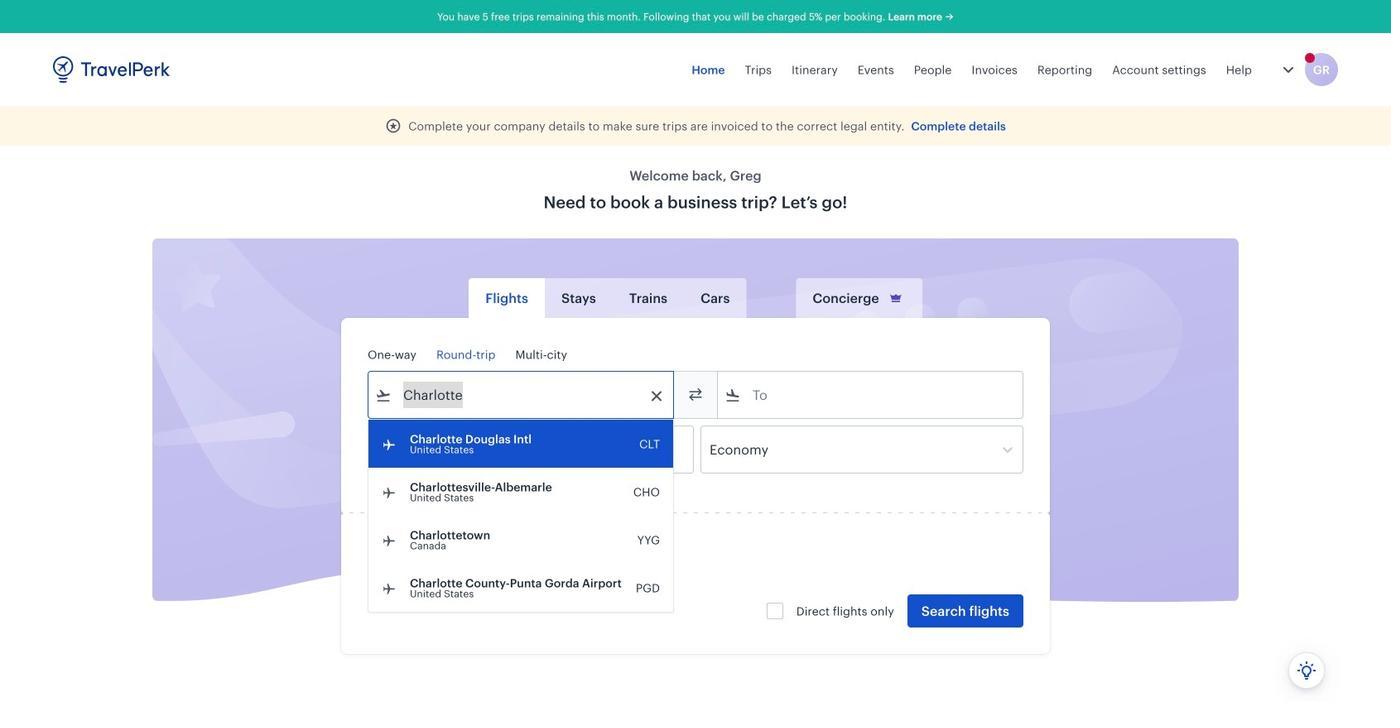 Task type: vqa. For each thing, say whether or not it's contained in the screenshot.
Calendar application in the bottom of the page
no



Task type: describe. For each thing, give the bounding box(es) containing it.
To search field
[[741, 382, 1001, 408]]

Return text field
[[490, 427, 576, 473]]

From search field
[[392, 382, 652, 408]]



Task type: locate. For each thing, give the bounding box(es) containing it.
Depart text field
[[392, 427, 478, 473]]

Add first traveler search field
[[395, 554, 567, 581]]



